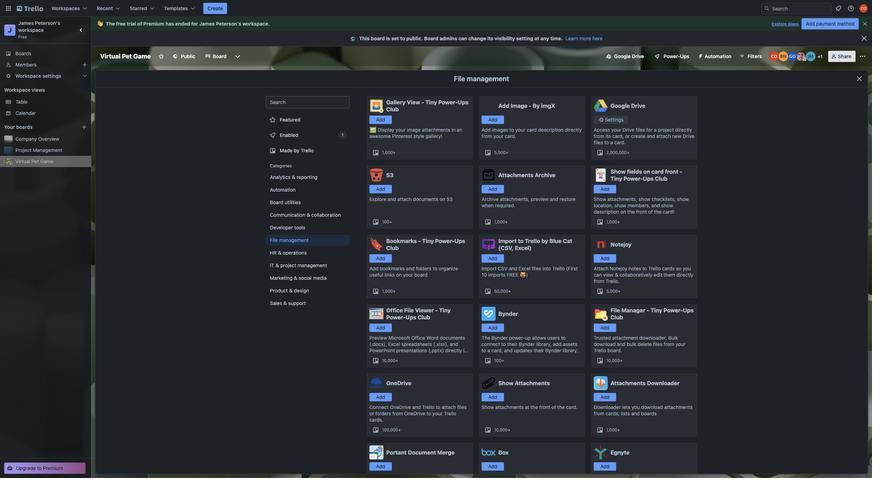 Task type: describe. For each thing, give the bounding box(es) containing it.
ups inside bookmarks - tiny power-ups club
[[455, 238, 466, 244]]

connect onedrive and trello to attach files or folders from onedrive to your trello cards.
[[370, 405, 467, 423]]

attachment
[[613, 335, 639, 341]]

made by trello
[[280, 148, 314, 154]]

folders inside connect onedrive and trello to attach files or folders from onedrive to your trello cards.
[[376, 411, 391, 417]]

tiny inside the file manager - tiny power-ups club
[[651, 308, 663, 314]]

awesome
[[370, 133, 391, 139]]

notejoy inside attach notejoy notes to trello cards so you can view & collaboratively edit them directly from trello.
[[610, 266, 628, 272]]

settings
[[605, 117, 624, 123]]

attachments archive
[[499, 172, 556, 179]]

to inside add images to your card description directly from your card.
[[510, 127, 514, 133]]

open information menu image
[[848, 5, 855, 12]]

merge
[[438, 450, 455, 456]]

view
[[604, 272, 614, 278]]

0 vertical spatial at
[[535, 35, 540, 41]]

show for show attachments at the front of the card.
[[482, 405, 494, 411]]

show for show attachments, show checklists, show location, show members, and show description on the front of the card!
[[594, 196, 607, 202]]

1 vertical spatial pet
[[31, 159, 39, 165]]

1 horizontal spatial file management
[[454, 75, 510, 83]]

google inside button
[[615, 53, 631, 59]]

the bynder power-up allows users to connect to their bynder library, add assets to a card, and updates their bynder library.
[[482, 335, 578, 354]]

ups inside the file manager - tiny power-ups club
[[683, 308, 694, 314]]

add button for onedrive
[[370, 394, 392, 402]]

downloader inside downloader lets you download attachments from cards, lists and boards
[[594, 405, 621, 411]]

10,000 for club
[[607, 358, 620, 364]]

from inside access your drive files for a project directly from its card, or create and attach new drive files to a card.
[[594, 133, 605, 139]]

download inside trusted attachment downloader. bulk download and bulk delete files from your trello board.
[[594, 342, 616, 348]]

calendar
[[15, 110, 36, 116]]

2 vertical spatial management
[[298, 263, 327, 269]]

document
[[408, 450, 436, 456]]

add for add button corresponding to egnyte
[[601, 464, 610, 470]]

from inside attach notejoy notes to trello cards so you can view & collaboratively edit them directly from trello.
[[594, 279, 605, 284]]

management
[[33, 147, 62, 153]]

+ for gallery view - tiny power-ups club
[[393, 150, 396, 155]]

bynder down 50,000 +
[[499, 311, 518, 317]]

search image
[[765, 6, 770, 11]]

add for add button associated with show attachments
[[489, 395, 498, 401]]

1 vertical spatial google
[[611, 103, 630, 109]]

+ for show attachments
[[508, 428, 511, 433]]

ups inside show fields on card front - tiny power-ups club
[[643, 176, 654, 182]]

trello inside attach notejoy notes to trello cards so you can view & collaboratively edit them directly from trello.
[[649, 266, 661, 272]]

premium inside banner
[[143, 21, 164, 27]]

club inside bookmarks - tiny power-ups club
[[387, 245, 399, 251]]

0 vertical spatial its
[[488, 35, 494, 41]]

- inside office file viewer - tiny power-ups club
[[436, 308, 438, 314]]

power-
[[509, 335, 525, 341]]

add button for attachments downloader
[[594, 394, 617, 402]]

1 horizontal spatial of
[[552, 405, 556, 411]]

+ for import to trello by blue cat (csv, excel)
[[509, 289, 511, 294]]

bookmarks - tiny power-ups club
[[387, 238, 466, 251]]

analytics & reporting
[[270, 174, 318, 180]]

0 vertical spatial for
[[191, 21, 198, 27]]

card inside add images to your card description directly from your card.
[[527, 127, 537, 133]]

sales & support link
[[266, 298, 350, 309]]

office file viewer - tiny power-ups club
[[387, 308, 451, 321]]

description inside add images to your card description directly from your card.
[[538, 127, 564, 133]]

by
[[533, 103, 540, 109]]

imports
[[489, 272, 506, 278]]

folders inside add bookmarks and folders to organize useful links on your board
[[416, 266, 432, 272]]

1 vertical spatial project
[[280, 263, 296, 269]]

+ for s3
[[390, 220, 392, 225]]

excel inside import csv and excel files into trello (first 10 imports free 😻)
[[519, 266, 531, 272]]

1 horizontal spatial card.
[[566, 405, 578, 411]]

trello inside import csv and excel files into trello (first 10 imports free 😻)
[[553, 266, 565, 272]]

5,000 for notejoy
[[607, 289, 618, 294]]

cards,
[[606, 411, 620, 417]]

upgrade
[[16, 466, 36, 472]]

0 horizontal spatial documents
[[413, 196, 439, 202]]

0 horizontal spatial 1
[[342, 133, 344, 138]]

description inside show attachments, show checklists, show location, show members, and show description on the front of the card!
[[594, 209, 620, 215]]

import for import csv and excel files into trello (first 10 imports free 😻)
[[482, 266, 497, 272]]

+ for notejoy
[[618, 289, 621, 294]]

.
[[268, 21, 270, 27]]

card. inside add images to your card description directly from your card.
[[505, 133, 517, 139]]

board for board
[[213, 53, 227, 59]]

add image - by imgx
[[499, 103, 556, 109]]

upgrade to premium link
[[4, 463, 86, 475]]

show up the members, in the right of the page
[[639, 196, 651, 202]]

upgrade to premium
[[16, 466, 63, 472]]

add for attachments downloader's add button
[[601, 395, 610, 401]]

add button for bynder
[[482, 324, 504, 333]]

fields
[[627, 169, 642, 175]]

your inside access your drive files for a project directly from its card, or create and attach new drive files to a card.
[[612, 127, 622, 133]]

and inside access your drive files for a project directly from its card, or create and attach new drive files to a card.
[[647, 133, 656, 139]]

show right 'location,'
[[615, 203, 627, 209]]

0 horizontal spatial attach
[[398, 196, 412, 202]]

sm image for this board is set to public. board admins can change its visibility setting at any time.
[[350, 35, 359, 42]]

office inside preview microsoft office word documents (.docx), excel spreadsheets (.xlsx), and powerpoint presentations (.pptx) directly in trello!
[[412, 335, 425, 341]]

show right checklists,
[[678, 196, 689, 202]]

method
[[838, 21, 855, 27]]

tiny inside show fields on card front - tiny power-ups club
[[611, 176, 623, 182]]

add for show fields on card front - tiny power-ups club's add button
[[601, 186, 610, 192]]

1 horizontal spatial peterson's
[[216, 21, 241, 27]]

automation inside button
[[705, 53, 732, 59]]

card!
[[663, 209, 675, 215]]

😻)
[[520, 272, 528, 278]]

automation link
[[266, 185, 350, 196]]

card inside show fields on card front - tiny power-ups club
[[652, 169, 664, 175]]

trello inside trusted attachment downloader. bulk download and bulk delete files from your trello board.
[[594, 348, 607, 354]]

0 horizontal spatial at
[[525, 405, 530, 411]]

developer tools
[[270, 225, 306, 231]]

social
[[299, 275, 312, 281]]

+ for google drive
[[627, 150, 630, 155]]

0 horizontal spatial automation
[[270, 187, 296, 193]]

1 horizontal spatial attachments
[[496, 405, 524, 411]]

trusted
[[594, 335, 611, 341]]

+ right jeremy miller (jeremymiller198) icon
[[818, 54, 821, 59]]

1 vertical spatial google drive
[[611, 103, 646, 109]]

add for add button associated with import to trello by blue cat (csv, excel)
[[489, 256, 498, 262]]

pet inside board name text field
[[122, 53, 132, 60]]

delete
[[638, 342, 652, 348]]

5,000 + for notejoy
[[607, 289, 621, 294]]

100 + for bynder
[[495, 358, 504, 364]]

+ for show fields on card front - tiny power-ups club
[[618, 220, 620, 225]]

directly inside access your drive files for a project directly from its card, or create and attach new drive files to a card.
[[676, 127, 693, 133]]

attachments up show attachments at the front of the card.
[[515, 381, 550, 387]]

add button for notejoy
[[594, 255, 617, 263]]

to inside import to trello by blue cat (csv, excel)
[[518, 238, 524, 244]]

primary element
[[0, 0, 873, 17]]

👋 the free trial of premium has ended for james peterson's workspace .
[[97, 21, 270, 27]]

0 horizontal spatial game
[[40, 159, 53, 165]]

change
[[469, 35, 487, 41]]

files inside trusted attachment downloader. bulk download and bulk delete files from your trello board.
[[654, 342, 663, 348]]

and inside preview microsoft office word documents (.docx), excel spreadsheets (.xlsx), and powerpoint presentations (.pptx) directly in trello!
[[450, 342, 459, 348]]

cards
[[663, 266, 675, 272]]

1 horizontal spatial 10,000
[[495, 428, 508, 433]]

trello!
[[370, 354, 384, 360]]

sm image inside settings link
[[598, 116, 605, 123]]

settings link
[[594, 116, 628, 124]]

- inside gallery view - tiny power-ups club
[[422, 99, 424, 106]]

starred button
[[126, 3, 158, 14]]

1,000 + for attachments downloader
[[607, 428, 620, 433]]

or inside access your drive files for a project directly from its card, or create and attach new drive files to a card.
[[626, 133, 630, 139]]

& for communication & collaboration
[[307, 212, 310, 218]]

- inside show fields on card front - tiny power-ups club
[[680, 169, 683, 175]]

power- inside gallery view - tiny power-ups club
[[439, 99, 458, 106]]

marketing & social media
[[270, 275, 327, 281]]

add for add button associated with s3
[[376, 186, 385, 192]]

card, inside the bynder power-up allows users to connect to their bynder library, add assets to a card, and updates their bynder library.
[[492, 348, 503, 354]]

1 horizontal spatial 10,000 +
[[495, 428, 511, 433]]

members
[[15, 62, 37, 68]]

has
[[166, 21, 174, 27]]

0 vertical spatial notejoy
[[611, 242, 632, 248]]

star or unstar board image
[[159, 54, 164, 59]]

0 vertical spatial board
[[371, 35, 385, 41]]

1,000 for bookmarks - tiny power-ups club
[[382, 289, 393, 294]]

100 + for s3
[[382, 220, 392, 225]]

5,000 for add image - by imgx
[[495, 150, 506, 155]]

club inside office file viewer - tiny power-ups club
[[418, 315, 431, 321]]

boards inside downloader lets you download attachments from cards, lists and boards
[[641, 411, 657, 417]]

marketing
[[270, 275, 293, 281]]

communication
[[270, 212, 306, 218]]

view
[[407, 99, 420, 106]]

more
[[580, 35, 592, 41]]

customize views image
[[234, 53, 241, 60]]

Search field
[[770, 3, 832, 14]]

cat
[[563, 238, 573, 244]]

board link
[[201, 51, 231, 62]]

on inside add bookmarks and folders to organize useful links on your board
[[396, 272, 402, 278]]

you inside downloader lets you download attachments from cards, lists and boards
[[632, 405, 640, 411]]

add button for portant document merge
[[370, 463, 392, 471]]

workspace for workspace settings
[[15, 73, 41, 79]]

add for add payment method
[[806, 21, 816, 27]]

0 vertical spatial christina overa (christinaovera) image
[[860, 4, 868, 13]]

add for attachments archive's add button
[[489, 186, 498, 192]]

0 vertical spatial management
[[467, 75, 510, 83]]

10
[[482, 272, 487, 278]]

featured
[[280, 117, 301, 123]]

you inside attach notejoy notes to trello cards so you can view & collaboratively edit them directly from trello.
[[683, 266, 691, 272]]

ups inside button
[[681, 53, 690, 59]]

1 vertical spatial management
[[279, 237, 309, 243]]

(csv,
[[499, 245, 514, 251]]

0 horizontal spatial the
[[106, 21, 115, 27]]

1 horizontal spatial s3
[[447, 196, 453, 202]]

office inside office file viewer - tiny power-ups club
[[387, 308, 403, 314]]

(.pptx)
[[429, 348, 444, 354]]

categories
[[270, 163, 292, 169]]

& for hr & operations
[[278, 250, 282, 256]]

add payment method button
[[802, 18, 859, 29]]

and inside import csv and excel files into trello (first 10 imports free 😻)
[[509, 266, 518, 272]]

them
[[664, 272, 676, 278]]

trello inside "made by trello" link
[[301, 148, 314, 154]]

0 horizontal spatial file management
[[270, 237, 309, 243]]

1,000 for attachments downloader
[[607, 428, 618, 433]]

and inside the archive attachments, preview and restore when required.
[[550, 196, 559, 202]]

1 vertical spatial onedrive
[[390, 405, 411, 411]]

made by trello link
[[266, 144, 350, 158]]

virtual pet game inside board name text field
[[100, 53, 151, 60]]

add for onedrive's add button
[[376, 395, 385, 401]]

+ for onedrive
[[398, 428, 401, 433]]

import for import to trello by blue cat (csv, excel)
[[499, 238, 517, 244]]

file inside the file manager - tiny power-ups club
[[611, 308, 621, 314]]

free
[[116, 21, 126, 27]]

developer tools link
[[266, 222, 350, 234]]

1 horizontal spatial their
[[534, 348, 544, 354]]

add for add image - by imgx add button
[[489, 117, 498, 123]]

add for add button corresponding to portant document merge
[[376, 464, 385, 470]]

2 horizontal spatial a
[[654, 127, 657, 133]]

spreadsheets
[[402, 342, 432, 348]]

it
[[270, 263, 274, 269]]

james inside james peterson's workspace free
[[18, 20, 34, 26]]

excel)
[[515, 245, 532, 251]]

workspace settings
[[15, 73, 61, 79]]

required.
[[495, 203, 516, 209]]

tools
[[294, 225, 306, 231]]

+ 1
[[818, 54, 823, 59]]

front inside show attachments, show checklists, show location, show members, and show description on the front of the card!
[[637, 209, 647, 215]]

power- inside the file manager - tiny power-ups club
[[664, 308, 683, 314]]

when
[[482, 203, 494, 209]]

0 vertical spatial archive
[[535, 172, 556, 179]]

sales & support
[[270, 301, 306, 307]]

& inside attach notejoy notes to trello cards so you can view & collaboratively edit them directly from trello.
[[615, 272, 619, 278]]

lets
[[623, 405, 631, 411]]

public.
[[407, 35, 423, 41]]

game inside board name text field
[[133, 53, 151, 60]]

Search text field
[[266, 96, 350, 109]]

public button
[[168, 51, 200, 62]]

2 vertical spatial onedrive
[[405, 411, 426, 417]]

share button
[[829, 51, 856, 62]]

attachments for attachments archive
[[499, 172, 534, 179]]

your boards
[[4, 124, 33, 130]]

show up card!
[[662, 203, 674, 209]]

50,000
[[495, 289, 509, 294]]

1,000 for attachments archive
[[495, 220, 505, 225]]

bynder up connect
[[492, 335, 508, 341]]

0 notifications image
[[835, 4, 843, 13]]

file inside office file viewer - tiny power-ups club
[[405, 308, 414, 314]]

& for it & project management
[[276, 263, 279, 269]]

add button for s3
[[370, 185, 392, 194]]

organize
[[439, 266, 458, 272]]

gallery view - tiny power-ups club
[[387, 99, 469, 113]]

image
[[407, 127, 421, 133]]

boards
[[15, 51, 31, 56]]

google drive icon image
[[607, 54, 612, 59]]

preview
[[531, 196, 549, 202]]

hr
[[270, 250, 277, 256]]

from inside downloader lets you download attachments from cards, lists and boards
[[594, 411, 605, 417]]

1,000 + for gallery view - tiny power-ups club
[[382, 150, 396, 155]]

this member is an admin of this board. image
[[803, 58, 807, 61]]

and inside trusted attachment downloader. bulk download and bulk delete files from your trello board.
[[617, 342, 626, 348]]

add for bookmarks - tiny power-ups club's add button
[[376, 256, 385, 262]]

edit
[[654, 272, 663, 278]]

from inside add images to your card description directly from your card.
[[482, 133, 492, 139]]

made
[[280, 148, 293, 154]]

peterson's inside james peterson's workspace free
[[35, 20, 60, 26]]

trusted attachment downloader. bulk download and bulk delete files from your trello board.
[[594, 335, 686, 354]]

front for show fields on card front - tiny power-ups club
[[665, 169, 679, 175]]

0 horizontal spatial s3
[[387, 172, 394, 179]]

to inside attach notejoy notes to trello cards so you can view & collaboratively edit them directly from trello.
[[643, 266, 648, 272]]



Task type: vqa. For each thing, say whether or not it's contained in the screenshot.


Task type: locate. For each thing, give the bounding box(es) containing it.
board left utilities
[[270, 200, 283, 206]]

1 vertical spatial excel
[[388, 342, 400, 348]]

attachments inside 🖼 display your image attachments in an awesome pinterest style gallery!
[[422, 127, 451, 133]]

1 horizontal spatial at
[[535, 35, 540, 41]]

downloader.
[[640, 335, 668, 341]]

office
[[387, 308, 403, 314], [412, 335, 425, 341]]

0 horizontal spatial christina overa (christinaovera) image
[[770, 52, 780, 61]]

0 vertical spatial downloader
[[648, 381, 680, 387]]

1 left 🖼
[[342, 133, 344, 138]]

product
[[270, 288, 288, 294]]

attachments,
[[500, 196, 530, 202], [608, 196, 638, 202]]

boards up 'company'
[[16, 124, 33, 130]]

(.docx),
[[370, 342, 387, 348]]

display
[[378, 127, 395, 133]]

add button for show fields on card front - tiny power-ups club
[[594, 185, 617, 194]]

sm image left is
[[350, 35, 359, 42]]

banner containing 👋
[[91, 17, 873, 31]]

james peterson's workspace free
[[18, 20, 62, 40]]

company
[[15, 136, 37, 142]]

1 horizontal spatial game
[[133, 53, 151, 60]]

bulk
[[627, 342, 637, 348]]

reporting
[[297, 174, 318, 180]]

excel down microsoft at the bottom left of page
[[388, 342, 400, 348]]

excel inside preview microsoft office word documents (.docx), excel spreadsheets (.xlsx), and powerpoint presentations (.pptx) directly in trello!
[[388, 342, 400, 348]]

workspace navigation collapse icon image
[[76, 25, 86, 35]]

by inside import to trello by blue cat (csv, excel)
[[542, 238, 549, 244]]

downloader up cards,
[[594, 405, 621, 411]]

its inside access your drive files for a project directly from its card, or create and attach new drive files to a card.
[[606, 133, 611, 139]]

add for add button related to notejoy
[[601, 256, 610, 262]]

directly inside attach notejoy notes to trello cards so you can view & collaboratively edit them directly from trello.
[[677, 272, 694, 278]]

virtual down project
[[15, 159, 30, 165]]

+ up bookmarks
[[390, 220, 392, 225]]

files inside connect onedrive and trello to attach files or folders from onedrive to your trello cards.
[[458, 405, 467, 411]]

create button
[[203, 3, 227, 14]]

0 vertical spatial onedrive
[[387, 381, 412, 387]]

google drive inside button
[[615, 53, 644, 59]]

0 horizontal spatial for
[[191, 21, 198, 27]]

in right (.pptx)
[[464, 348, 468, 354]]

1 vertical spatial sm image
[[695, 51, 705, 61]]

card. inside access your drive files for a project directly from its card, or create and attach new drive files to a card.
[[615, 140, 626, 146]]

powerpoint
[[370, 348, 395, 354]]

board inside add bookmarks and folders to organize useful links on your board
[[415, 272, 428, 278]]

1 horizontal spatial description
[[594, 209, 620, 215]]

1,000 down 'location,'
[[607, 220, 618, 225]]

2 horizontal spatial board
[[424, 35, 439, 41]]

1 horizontal spatial front
[[637, 209, 647, 215]]

by left blue
[[542, 238, 549, 244]]

club inside the file manager - tiny power-ups club
[[611, 315, 624, 321]]

word
[[427, 335, 439, 341]]

explore inside "button"
[[772, 21, 787, 27]]

lists
[[621, 411, 630, 417]]

the inside the bynder power-up allows users to connect to their bynder library, add assets to a card, and updates their bynder library.
[[482, 335, 491, 341]]

starred
[[130, 5, 147, 11]]

0 horizontal spatial board
[[371, 35, 385, 41]]

or inside connect onedrive and trello to attach files or folders from onedrive to your trello cards.
[[370, 411, 374, 417]]

collaboration
[[312, 212, 341, 218]]

add for add button associated with file manager - tiny power-ups club
[[601, 325, 610, 331]]

christina overa (christinaovera) image right open information menu icon
[[860, 4, 868, 13]]

ups inside gallery view - tiny power-ups club
[[458, 99, 469, 106]]

& left design
[[289, 288, 293, 294]]

0 horizontal spatial card,
[[492, 348, 503, 354]]

explore for explore plans
[[772, 21, 787, 27]]

2 vertical spatial card.
[[566, 405, 578, 411]]

boards right 'lists'
[[641, 411, 657, 417]]

board right public.
[[424, 35, 439, 41]]

add for add button associated with bynder
[[489, 325, 498, 331]]

add button for file manager - tiny power-ups club
[[594, 324, 617, 333]]

in inside 🖼 display your image attachments in an awesome pinterest style gallery!
[[452, 127, 456, 133]]

2 horizontal spatial attach
[[657, 133, 671, 139]]

directly up new
[[676, 127, 693, 133]]

1 vertical spatial s3
[[447, 196, 453, 202]]

0 vertical spatial 1
[[821, 54, 823, 59]]

on inside show fields on card front - tiny power-ups club
[[644, 169, 651, 175]]

0 horizontal spatial you
[[632, 405, 640, 411]]

club inside show fields on card front - tiny power-ups club
[[655, 176, 668, 182]]

workspace inside dropdown button
[[15, 73, 41, 79]]

board for board utilities
[[270, 200, 283, 206]]

club up checklists,
[[655, 176, 668, 182]]

workspace inside banner
[[243, 21, 268, 27]]

add inside banner
[[806, 21, 816, 27]]

drive inside button
[[632, 53, 644, 59]]

+ for file manager - tiny power-ups club
[[620, 358, 623, 364]]

attachments, up required.
[[500, 196, 530, 202]]

5,000 + down trello.
[[607, 289, 621, 294]]

power- inside show fields on card front - tiny power-ups club
[[624, 176, 643, 182]]

5,000 down the images
[[495, 150, 506, 155]]

your inside connect onedrive and trello to attach files or folders from onedrive to your trello cards.
[[433, 411, 443, 417]]

tiny inside bookmarks - tiny power-ups club
[[422, 238, 434, 244]]

preview
[[370, 335, 387, 341]]

100 for s3
[[382, 220, 390, 225]]

1 horizontal spatial 1
[[821, 54, 823, 59]]

0 vertical spatial explore
[[772, 21, 787, 27]]

workspace inside james peterson's workspace free
[[18, 27, 44, 33]]

explore for explore and attach documents on s3
[[370, 196, 387, 202]]

1,000 + for attachments archive
[[495, 220, 508, 225]]

2 vertical spatial board
[[270, 200, 283, 206]]

& down the board utilities link at top left
[[307, 212, 310, 218]]

10,000 + down board.
[[607, 358, 623, 364]]

add button for add image - by imgx
[[482, 116, 504, 124]]

add button for gallery view - tiny power-ups club
[[370, 116, 392, 124]]

your inside add bookmarks and folders to organize useful links on your board
[[403, 272, 413, 278]]

0 vertical spatial file management
[[454, 75, 510, 83]]

from up 100,000 +
[[393, 411, 403, 417]]

1 vertical spatial christina overa (christinaovera) image
[[770, 52, 780, 61]]

Board name text field
[[97, 51, 154, 62]]

add button for import to trello by blue cat (csv, excel)
[[482, 255, 504, 263]]

club inside gallery view - tiny power-ups club
[[387, 106, 399, 113]]

trello.
[[606, 279, 620, 284]]

& for product & design
[[289, 288, 293, 294]]

add button for show attachments
[[482, 394, 504, 402]]

+ down links
[[393, 289, 396, 294]]

hr & operations
[[270, 250, 307, 256]]

1 vertical spatial front
[[637, 209, 647, 215]]

add inside add bookmarks and folders to organize useful links on your board
[[370, 266, 379, 272]]

0 vertical spatial of
[[137, 21, 142, 27]]

power-ups button
[[650, 51, 694, 62]]

&
[[292, 174, 295, 180], [307, 212, 310, 218], [278, 250, 282, 256], [276, 263, 279, 269], [615, 272, 619, 278], [294, 275, 297, 281], [289, 288, 293, 294], [284, 301, 287, 307]]

100 for bynder
[[495, 358, 502, 364]]

+ for add image - by imgx
[[506, 150, 509, 155]]

virtual down wave image
[[100, 53, 120, 60]]

+ up fields
[[627, 150, 630, 155]]

of inside show attachments, show checklists, show location, show members, and show description on the front of the card!
[[649, 209, 653, 215]]

1,000 down links
[[382, 289, 393, 294]]

templates
[[164, 5, 188, 11]]

developer
[[270, 225, 293, 231]]

10,000 + for ups
[[382, 358, 398, 364]]

-
[[422, 99, 424, 106], [529, 103, 532, 109], [680, 169, 683, 175], [419, 238, 421, 244], [436, 308, 438, 314], [647, 308, 650, 314]]

2 vertical spatial front
[[540, 405, 551, 411]]

0 horizontal spatial project
[[280, 263, 296, 269]]

10,000 for ups
[[382, 358, 396, 364]]

add for add images to your card description directly from your card.
[[482, 127, 491, 133]]

files inside import csv and excel files into trello (first 10 imports free 😻)
[[532, 266, 542, 272]]

10,000 +
[[382, 358, 398, 364], [607, 358, 623, 364], [495, 428, 511, 433]]

add for add bookmarks and folders to organize useful links on your board
[[370, 266, 379, 272]]

0 horizontal spatial 10,000
[[382, 358, 396, 364]]

show for show fields on card front - tiny power-ups club
[[611, 169, 626, 175]]

premium left the has
[[143, 21, 164, 27]]

+ for attachments downloader
[[618, 428, 620, 433]]

in left an
[[452, 127, 456, 133]]

members link
[[0, 59, 91, 71]]

can down attach
[[594, 272, 602, 278]]

5,000 +
[[495, 150, 509, 155], [607, 289, 621, 294]]

0 vertical spatial can
[[459, 35, 468, 41]]

boards inside your boards with 3 items element
[[16, 124, 33, 130]]

& for analytics & reporting
[[292, 174, 295, 180]]

and inside connect onedrive and trello to attach files or folders from onedrive to your trello cards.
[[413, 405, 421, 411]]

0 vertical spatial game
[[133, 53, 151, 60]]

0 vertical spatial s3
[[387, 172, 394, 179]]

from left cards,
[[594, 411, 605, 417]]

virtual pet game down project management
[[15, 159, 53, 165]]

show inside show fields on card front - tiny power-ups club
[[611, 169, 626, 175]]

& left social
[[294, 275, 297, 281]]

file
[[454, 75, 466, 83], [270, 237, 278, 243], [405, 308, 414, 314], [611, 308, 621, 314]]

sm image for automation
[[695, 51, 705, 61]]

at left any
[[535, 35, 540, 41]]

attach inside connect onedrive and trello to attach files or folders from onedrive to your trello cards.
[[442, 405, 456, 411]]

a inside the bynder power-up allows users to connect to their bynder library, add assets to a card, and updates their bynder library.
[[488, 348, 490, 354]]

card,
[[613, 133, 624, 139], [492, 348, 503, 354]]

add button for attachments archive
[[482, 185, 504, 194]]

attachments, up the members, in the right of the page
[[608, 196, 638, 202]]

virtual inside board name text field
[[100, 53, 120, 60]]

1 attachments, from the left
[[500, 196, 530, 202]]

j
[[8, 26, 12, 34]]

james down create button
[[199, 21, 215, 27]]

archive
[[535, 172, 556, 179], [482, 196, 499, 202]]

+ down trello.
[[618, 289, 621, 294]]

0 horizontal spatial virtual pet game
[[15, 159, 53, 165]]

0 horizontal spatial folders
[[376, 411, 391, 417]]

back to home image
[[17, 3, 43, 14]]

tiny right bookmarks
[[422, 238, 434, 244]]

0 vertical spatial boards
[[16, 124, 33, 130]]

directly inside add images to your card description directly from your card.
[[565, 127, 582, 133]]

automation up board utilities
[[270, 187, 296, 193]]

1 vertical spatial attach
[[398, 196, 412, 202]]

0 vertical spatial pet
[[122, 53, 132, 60]]

board down bookmarks - tiny power-ups club
[[415, 272, 428, 278]]

automation left filters button
[[705, 53, 732, 59]]

from inside connect onedrive and trello to attach files or folders from onedrive to your trello cards.
[[393, 411, 403, 417]]

& for marketing & social media
[[294, 275, 297, 281]]

0 vertical spatial premium
[[143, 21, 164, 27]]

0 horizontal spatial 100
[[382, 220, 390, 225]]

pet
[[122, 53, 132, 60], [31, 159, 39, 165]]

attachments, for show fields on card front - tiny power-ups club
[[608, 196, 638, 202]]

up
[[525, 335, 531, 341]]

james peterson (jamespeterson93) image
[[797, 52, 807, 61]]

attachments up lets
[[611, 381, 646, 387]]

overview
[[38, 136, 59, 142]]

support
[[288, 301, 306, 307]]

board utilities link
[[266, 197, 350, 208]]

tiny inside office file viewer - tiny power-ups club
[[439, 308, 451, 314]]

1 horizontal spatial you
[[683, 266, 691, 272]]

style
[[414, 133, 425, 139]]

- inside the file manager - tiny power-ups club
[[647, 308, 650, 314]]

0 vertical spatial by
[[294, 148, 300, 154]]

add for add image - by imgx
[[499, 103, 510, 109]]

1 vertical spatial card.
[[615, 140, 626, 146]]

tiny right view
[[426, 99, 437, 106]]

0 vertical spatial 5,000
[[495, 150, 506, 155]]

1 horizontal spatial or
[[626, 133, 630, 139]]

0 horizontal spatial peterson's
[[35, 20, 60, 26]]

your inside trusted attachment downloader. bulk download and bulk delete files from your trello board.
[[676, 342, 686, 348]]

gary orlando (garyorlando) image
[[788, 52, 798, 61]]

0 horizontal spatial a
[[488, 348, 490, 354]]

& for sales & support
[[284, 301, 287, 307]]

james
[[18, 20, 34, 26], [199, 21, 215, 27]]

it & project management
[[270, 263, 327, 269]]

add button for bookmarks - tiny power-ups club
[[370, 255, 392, 263]]

1
[[821, 54, 823, 59], [342, 133, 344, 138]]

tiny
[[426, 99, 437, 106], [611, 176, 623, 182], [422, 238, 434, 244], [439, 308, 451, 314], [651, 308, 663, 314]]

board.
[[608, 348, 623, 354]]

0 horizontal spatial card
[[527, 127, 537, 133]]

members,
[[628, 203, 651, 209]]

folders down bookmarks - tiny power-ups club
[[416, 266, 432, 272]]

0 vertical spatial download
[[594, 342, 616, 348]]

premium
[[143, 21, 164, 27], [43, 466, 63, 472]]

1 horizontal spatial a
[[611, 140, 613, 146]]

to inside access your drive files for a project directly from its card, or create and attach new drive files to a card.
[[605, 140, 609, 146]]

from down the images
[[482, 133, 492, 139]]

from inside trusted attachment downloader. bulk download and bulk delete files from your trello board.
[[664, 342, 675, 348]]

1 vertical spatial premium
[[43, 466, 63, 472]]

0 vertical spatial documents
[[413, 196, 439, 202]]

card right fields
[[652, 169, 664, 175]]

show menu image
[[860, 53, 867, 60]]

by
[[294, 148, 300, 154], [542, 238, 549, 244]]

excel up 😻)
[[519, 266, 531, 272]]

club down viewer
[[418, 315, 431, 321]]

so
[[677, 266, 682, 272]]

add for add button related to gallery view - tiny power-ups club
[[376, 117, 385, 123]]

0 vertical spatial workspace
[[15, 73, 41, 79]]

1 horizontal spatial card,
[[613, 133, 624, 139]]

0 horizontal spatial board
[[213, 53, 227, 59]]

create
[[632, 133, 646, 139]]

1 vertical spatial virtual pet game
[[15, 159, 53, 165]]

you right the so
[[683, 266, 691, 272]]

james inside banner
[[199, 21, 215, 27]]

+ for bookmarks - tiny power-ups club
[[393, 289, 396, 294]]

ups inside office file viewer - tiny power-ups club
[[406, 315, 417, 321]]

download inside downloader lets you download attachments from cards, lists and boards
[[642, 405, 663, 411]]

1 horizontal spatial archive
[[535, 172, 556, 179]]

1 horizontal spatial 5,000 +
[[607, 289, 621, 294]]

0 horizontal spatial 100 +
[[382, 220, 392, 225]]

you right lets
[[632, 405, 640, 411]]

1,000 down cards,
[[607, 428, 618, 433]]

a
[[654, 127, 657, 133], [611, 140, 613, 146], [488, 348, 490, 354]]

viewer
[[415, 308, 434, 314]]

jeremy miller (jeremymiller198) image
[[806, 52, 816, 61]]

add button for egnyte
[[594, 463, 617, 471]]

1,000 + down awesome at top
[[382, 150, 396, 155]]

2 attachments, from the left
[[608, 196, 638, 202]]

the up connect
[[482, 335, 491, 341]]

visibility
[[495, 35, 515, 41]]

attachments up the archive attachments, preview and restore when required.
[[499, 172, 534, 179]]

tiny right manager
[[651, 308, 663, 314]]

front down show attachments
[[540, 405, 551, 411]]

+ up portant on the bottom left
[[398, 428, 401, 433]]

+ down free
[[509, 289, 511, 294]]

0 vertical spatial in
[[452, 127, 456, 133]]

0 vertical spatial 100
[[382, 220, 390, 225]]

card, down connect
[[492, 348, 503, 354]]

on inside show attachments, show checklists, show location, show members, and show description on the front of the card!
[[621, 209, 627, 215]]

workspace views
[[4, 87, 45, 93]]

show for show attachments
[[499, 381, 514, 387]]

& right sales
[[284, 301, 287, 307]]

google
[[615, 53, 631, 59], [611, 103, 630, 109]]

100 down connect
[[495, 358, 502, 364]]

folders
[[416, 266, 432, 272], [376, 411, 391, 417]]

christina overa (christinaovera) image
[[860, 4, 868, 13], [770, 52, 780, 61]]

company overview
[[15, 136, 59, 142]]

1 horizontal spatial virtual
[[100, 53, 120, 60]]

project management link
[[15, 147, 87, 154]]

0 horizontal spatial workspace
[[18, 27, 44, 33]]

1,000 + for show fields on card front - tiny power-ups club
[[607, 220, 620, 225]]

1,000 + down links
[[382, 289, 396, 294]]

0 vertical spatial folders
[[416, 266, 432, 272]]

10,000 + for club
[[607, 358, 623, 364]]

2 horizontal spatial 10,000 +
[[607, 358, 623, 364]]

0 vertical spatial google
[[615, 53, 631, 59]]

by right made
[[294, 148, 300, 154]]

power- inside bookmarks - tiny power-ups club
[[435, 238, 455, 244]]

the
[[628, 209, 635, 215], [655, 209, 662, 215], [531, 405, 538, 411], [558, 405, 565, 411]]

+ for office file viewer - tiny power-ups club
[[396, 358, 398, 364]]

can right the "admins"
[[459, 35, 468, 41]]

1 horizontal spatial workspace
[[243, 21, 268, 27]]

1 horizontal spatial attachments,
[[608, 196, 638, 202]]

1 vertical spatial their
[[534, 348, 544, 354]]

file management link
[[266, 235, 350, 246]]

power- inside button
[[664, 53, 681, 59]]

and inside show attachments, show checklists, show location, show members, and show description on the front of the card!
[[652, 203, 660, 209]]

into
[[543, 266, 551, 272]]

1 vertical spatial a
[[611, 140, 613, 146]]

+ for attachments archive
[[505, 220, 508, 225]]

attachments for gallery view - tiny power-ups club
[[422, 127, 451, 133]]

- inside bookmarks - tiny power-ups club
[[419, 238, 421, 244]]

10,000 down powerpoint
[[382, 358, 396, 364]]

power-
[[664, 53, 681, 59], [439, 99, 458, 106], [624, 176, 643, 182], [435, 238, 455, 244], [664, 308, 683, 314], [387, 315, 406, 321]]

add button for box
[[482, 463, 504, 471]]

ben nelson (bennelson96) image
[[779, 52, 789, 61]]

0 horizontal spatial their
[[508, 342, 518, 348]]

their down 'library,' on the right bottom of the page
[[534, 348, 544, 354]]

peterson's down create button
[[216, 21, 241, 27]]

import
[[499, 238, 517, 244], [482, 266, 497, 272]]

notes
[[629, 266, 642, 272]]

or left create
[[626, 133, 630, 139]]

add board image
[[81, 125, 87, 130]]

0 vertical spatial virtual
[[100, 53, 120, 60]]

project
[[15, 147, 31, 153]]

0 horizontal spatial or
[[370, 411, 374, 417]]

settings
[[43, 73, 61, 79]]

attachments for attachments downloader
[[665, 405, 693, 411]]

box
[[499, 450, 509, 456]]

james up free
[[18, 20, 34, 26]]

1 vertical spatial download
[[642, 405, 663, 411]]

explore plans button
[[772, 20, 799, 28]]

1 vertical spatial game
[[40, 159, 53, 165]]

for inside access your drive files for a project directly from its card, or create and attach new drive files to a card.
[[647, 127, 653, 133]]

can for change
[[459, 35, 468, 41]]

sm image up 'access'
[[598, 116, 605, 123]]

show inside show attachments, show checklists, show location, show members, and show description on the front of the card!
[[594, 196, 607, 202]]

directly inside preview microsoft office word documents (.docx), excel spreadsheets (.xlsx), and powerpoint presentations (.pptx) directly in trello!
[[445, 348, 462, 354]]

1,000 + for bookmarks - tiny power-ups club
[[382, 289, 396, 294]]

peterson's down back to home image
[[35, 20, 60, 26]]

card, inside access your drive files for a project directly from its card, or create and attach new drive files to a card.
[[613, 133, 624, 139]]

calendar link
[[15, 110, 87, 117]]

+ down cards,
[[618, 428, 620, 433]]

1,000 down required.
[[495, 220, 505, 225]]

power- inside office file viewer - tiny power-ups club
[[387, 315, 406, 321]]

attachments for attachments downloader
[[611, 381, 646, 387]]

10,000 down board.
[[607, 358, 620, 364]]

5,000 + for add image - by imgx
[[495, 150, 509, 155]]

1 horizontal spatial import
[[499, 238, 517, 244]]

0 vertical spatial import
[[499, 238, 517, 244]]

100 + up bookmarks
[[382, 220, 392, 225]]

1 horizontal spatial download
[[642, 405, 663, 411]]

0 vertical spatial workspace
[[243, 21, 268, 27]]

bynder down add
[[546, 348, 562, 354]]

premium right upgrade
[[43, 466, 63, 472]]

updates
[[514, 348, 533, 354]]

1,000 for gallery view - tiny power-ups club
[[382, 150, 393, 155]]

google drive right google drive icon in the right of the page
[[615, 53, 644, 59]]

0 horizontal spatial attachments
[[422, 127, 451, 133]]

2,000,000 +
[[607, 150, 630, 155]]

can for view
[[594, 272, 602, 278]]

1,000 + down cards,
[[607, 428, 620, 433]]

explore plans
[[772, 21, 799, 27]]

0 horizontal spatial pet
[[31, 159, 39, 165]]

1 vertical spatial documents
[[440, 335, 465, 341]]

club down gallery
[[387, 106, 399, 113]]

and inside downloader lets you download attachments from cards, lists and boards
[[632, 411, 640, 417]]

10,000 + down powerpoint
[[382, 358, 398, 364]]

and inside add bookmarks and folders to organize useful links on your board
[[406, 266, 415, 272]]

archive inside the archive attachments, preview and restore when required.
[[482, 196, 499, 202]]

100 up bookmarks
[[382, 220, 390, 225]]

board left "customize views" icon
[[213, 53, 227, 59]]

their down power-
[[508, 342, 518, 348]]

0 horizontal spatial of
[[137, 21, 142, 27]]

add button for office file viewer - tiny power-ups club
[[370, 324, 392, 333]]

sm image
[[350, 35, 359, 42], [695, 51, 705, 61], [598, 116, 605, 123]]

tiny inside gallery view - tiny power-ups club
[[426, 99, 437, 106]]

attachments, for attachments archive
[[500, 196, 530, 202]]

0 horizontal spatial by
[[294, 148, 300, 154]]

1 vertical spatial card
[[652, 169, 664, 175]]

google up settings
[[611, 103, 630, 109]]

+ down presentations
[[396, 358, 398, 364]]

card down by
[[527, 127, 537, 133]]

1,000 for show fields on card front - tiny power-ups club
[[607, 220, 618, 225]]

0 vertical spatial 100 +
[[382, 220, 392, 225]]

card
[[527, 127, 537, 133], [652, 169, 664, 175]]

bynder down up
[[519, 342, 535, 348]]

workspace for workspace views
[[4, 87, 30, 93]]

1 vertical spatial virtual
[[15, 159, 30, 165]]

1,000 + down required.
[[495, 220, 508, 225]]

card.
[[505, 133, 517, 139], [615, 140, 626, 146], [566, 405, 578, 411]]

description down 'location,'
[[594, 209, 620, 215]]

show fields on card front - tiny power-ups club
[[611, 169, 683, 182]]

pet down trial
[[122, 53, 132, 60]]

1,000 +
[[382, 150, 396, 155], [495, 220, 508, 225], [607, 220, 620, 225], [382, 289, 396, 294], [607, 428, 620, 433]]

trello inside import to trello by blue cat (csv, excel)
[[525, 238, 541, 244]]

design
[[294, 288, 309, 294]]

workspace
[[243, 21, 268, 27], [18, 27, 44, 33]]

can inside attach notejoy notes to trello cards so you can view & collaboratively edit them directly from trello.
[[594, 272, 602, 278]]

1 vertical spatial archive
[[482, 196, 499, 202]]

1 vertical spatial or
[[370, 411, 374, 417]]

0 horizontal spatial explore
[[370, 196, 387, 202]]

documents inside preview microsoft office word documents (.docx), excel spreadsheets (.xlsx), and powerpoint presentations (.pptx) directly in trello!
[[440, 335, 465, 341]]

your boards with 3 items element
[[4, 123, 71, 132]]

explore and attach documents on s3
[[370, 196, 453, 202]]

0 vertical spatial their
[[508, 342, 518, 348]]

import up (csv,
[[499, 238, 517, 244]]

1,000
[[382, 150, 393, 155], [495, 220, 505, 225], [607, 220, 618, 225], [382, 289, 393, 294], [607, 428, 618, 433]]

5,000 down trello.
[[607, 289, 618, 294]]

import inside import to trello by blue cat (csv, excel)
[[499, 238, 517, 244]]

power-ups
[[664, 53, 690, 59]]

workspace up the "table"
[[4, 87, 30, 93]]

+ for bynder
[[502, 358, 504, 364]]

banner
[[91, 17, 873, 31]]

front for show attachments at the front of the card.
[[540, 405, 551, 411]]

1 vertical spatial import
[[482, 266, 497, 272]]

restore
[[560, 196, 576, 202]]

(.xlsx),
[[434, 342, 449, 348]]

0 horizontal spatial card.
[[505, 133, 517, 139]]

media
[[313, 275, 327, 281]]

location,
[[594, 203, 614, 209]]

add for office file viewer - tiny power-ups club add button
[[376, 325, 385, 331]]

presentations
[[397, 348, 428, 354]]

& right hr
[[278, 250, 282, 256]]

1 vertical spatial card,
[[492, 348, 503, 354]]

1 vertical spatial automation
[[270, 187, 296, 193]]

virtual inside virtual pet game link
[[15, 159, 30, 165]]

wave image
[[97, 21, 103, 27]]

front up checklists,
[[665, 169, 679, 175]]

add for box's add button
[[489, 464, 498, 470]]



